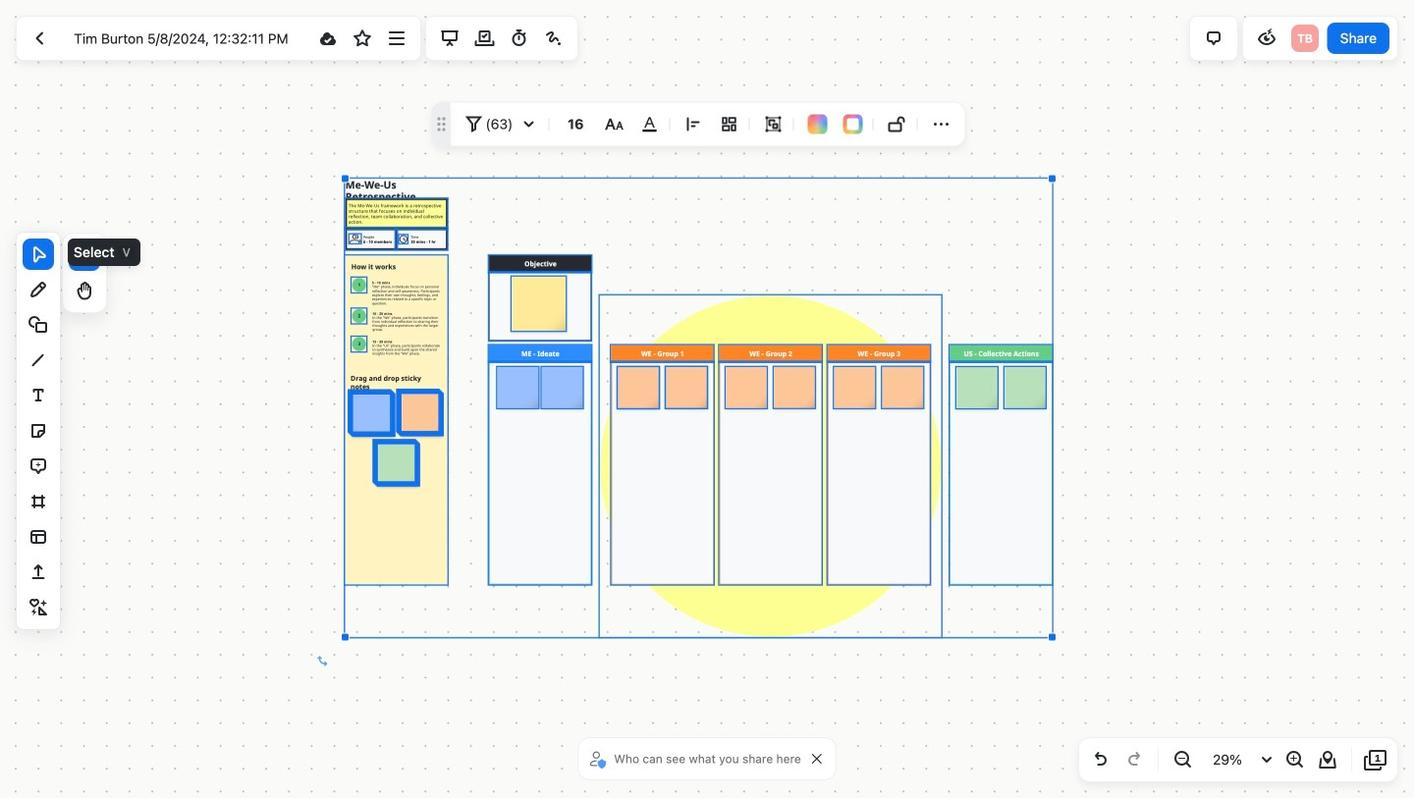 Task type: describe. For each thing, give the bounding box(es) containing it.
tim burton list item
[[1290, 23, 1322, 54]]

zoom out image
[[1171, 749, 1195, 772]]

laser image
[[542, 27, 566, 50]]

zoom in image
[[1283, 749, 1307, 772]]

mini map image
[[1317, 749, 1340, 772]]

pages image
[[1365, 749, 1388, 772]]

dashboard image
[[28, 27, 52, 50]]

Document name text field
[[59, 23, 309, 54]]



Task type: vqa. For each thing, say whether or not it's contained in the screenshot.
VOTE image
yes



Task type: locate. For each thing, give the bounding box(es) containing it.
format styles image
[[603, 113, 626, 136]]

timer image
[[508, 27, 531, 50]]

tooltip
[[62, 233, 107, 313]]

fill menu item
[[808, 114, 828, 134]]

vote image
[[473, 27, 497, 50]]

menu item
[[882, 109, 913, 140]]

undo image
[[1090, 749, 1113, 772]]

more options image
[[385, 27, 409, 50]]

close image
[[812, 755, 822, 764]]

list
[[1290, 23, 1322, 54]]

presentation image
[[438, 27, 462, 50]]

comment panel image
[[1202, 27, 1226, 50]]



